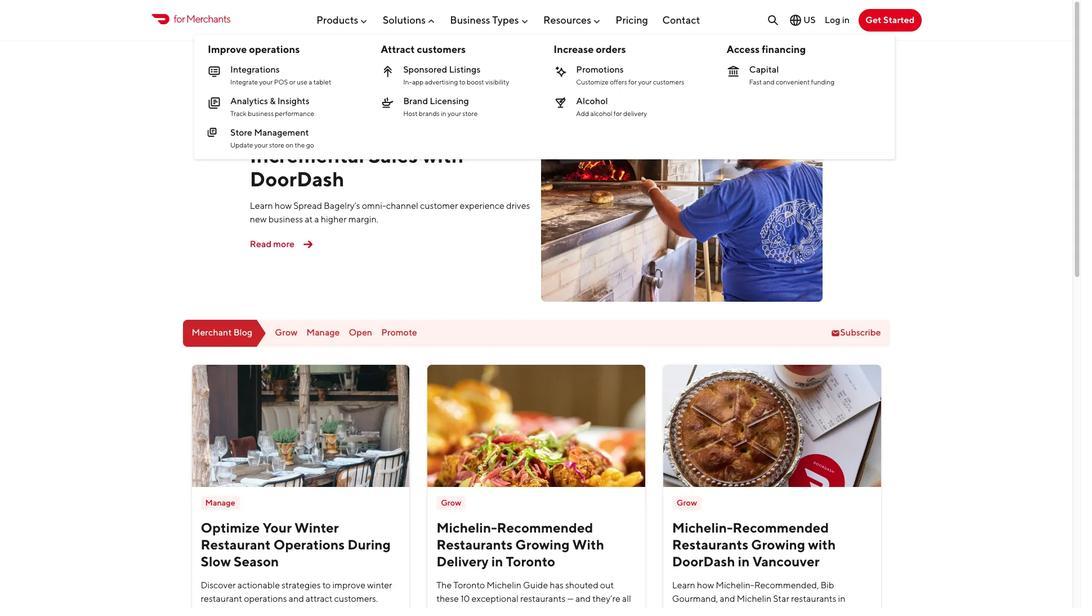 Task type: vqa. For each thing, say whether or not it's contained in the screenshot.
first Restaurants from left
yes



Task type: locate. For each thing, give the bounding box(es) containing it.
arrow right image
[[299, 235, 317, 253]]

store left on
[[269, 141, 284, 149]]

a
[[309, 78, 312, 86], [314, 214, 319, 225]]

for for alcohol
[[614, 109, 622, 118]]

to
[[459, 78, 466, 86], [322, 580, 331, 590]]

growing up guide
[[515, 536, 570, 552]]

0 vertical spatial with
[[422, 143, 464, 167]]

business down the analytics
[[248, 109, 274, 118]]

promotions
[[576, 64, 624, 75]]

business types
[[450, 14, 519, 26]]

michelin- inside michelin-recommended restaurants growing with delivery in toronto
[[437, 520, 497, 535]]

1 horizontal spatial restaurants
[[791, 593, 836, 604]]

restaurants for delivery
[[437, 536, 513, 552]]

delivery inside alcohol add alcohol for delivery
[[623, 109, 647, 118]]

doordash up gourmand,
[[672, 553, 735, 569]]

how inside the learn how spread bagelry's omni-channel customer experience drives new business at a higher margin.
[[275, 201, 292, 211]]

host
[[403, 109, 418, 118]]

1 growing from the left
[[515, 536, 570, 552]]

1 vertical spatial with
[[808, 536, 836, 552]]

open
[[349, 327, 372, 338]]

operations down actionable
[[244, 593, 287, 604]]

to down listings
[[459, 78, 466, 86]]

store management update your store on the go
[[230, 127, 314, 149]]

new
[[250, 214, 267, 225]]

access financing
[[727, 44, 806, 55]]

0 horizontal spatial restaurants
[[520, 593, 566, 604]]

growing inside michelin-recommended restaurants growing with doordash in vancouver
[[751, 536, 805, 552]]

increase orders
[[554, 44, 626, 55]]

1 vertical spatial manage link
[[201, 496, 240, 510]]

1 horizontal spatial to
[[459, 78, 466, 86]]

1 vertical spatial customers
[[653, 78, 684, 86]]

delivery
[[437, 553, 489, 569]]

restaurants down guide
[[520, 593, 566, 604]]

your inside promotions customize offers for your customers
[[638, 78, 652, 86]]

spread down performance
[[297, 120, 365, 144]]

1 horizontal spatial how
[[697, 580, 714, 590]]

add
[[576, 109, 589, 118]]

for
[[174, 13, 185, 25], [629, 78, 637, 86], [614, 109, 622, 118]]

bib
[[821, 580, 834, 590]]

0 horizontal spatial with
[[422, 143, 464, 167]]

restaurants up 'into'
[[791, 593, 836, 604]]

exceptional
[[472, 593, 519, 604]]

the toronto michelin guide has shouted out these 10 exceptional restaurants — and they're all growing through delivery with doordash.
[[437, 580, 631, 608]]

1 horizontal spatial store
[[463, 109, 478, 118]]

grow link
[[250, 98, 279, 111], [275, 327, 298, 338], [437, 496, 466, 510], [672, 496, 702, 510]]

growing for vancouver
[[751, 536, 805, 552]]

doordash down "the"
[[250, 167, 344, 191]]

growing for toronto
[[515, 536, 570, 552]]

0 vertical spatial doordash
[[250, 167, 344, 191]]

for merchants
[[174, 13, 230, 25]]

0 horizontal spatial michelin
[[487, 580, 521, 590]]

delivery right alcohol
[[623, 109, 647, 118]]

business left at
[[268, 214, 303, 225]]

margin.
[[348, 214, 379, 225]]

out
[[600, 580, 614, 590]]

manage link up optimize
[[201, 496, 240, 510]]

merchants
[[186, 13, 230, 25]]

manage up optimize
[[205, 498, 235, 507]]

0 horizontal spatial toronto
[[453, 580, 485, 590]]

1 vertical spatial vancouver
[[672, 607, 715, 608]]

season
[[234, 553, 279, 569]]

with inside 'how spread bagelry wins incremental sales with doordash'
[[422, 143, 464, 167]]

and up incorporate
[[720, 593, 735, 604]]

0 horizontal spatial learn
[[250, 201, 273, 211]]

and up doordash.
[[575, 593, 591, 604]]

2 horizontal spatial for
[[629, 78, 637, 86]]

1 horizontal spatial learn
[[672, 580, 695, 590]]

store up wins
[[463, 109, 478, 118]]

michelin- for michelin-recommended restaurants growing with delivery in toronto
[[437, 520, 497, 535]]

with up bib on the right of page
[[808, 536, 836, 552]]

for inside alcohol add alcohol for delivery
[[614, 109, 622, 118]]

and down capital
[[763, 78, 775, 86]]

0 vertical spatial manage link
[[307, 327, 340, 338]]

2 horizontal spatial with
[[808, 536, 836, 552]]

capital
[[749, 64, 779, 75]]

capital fast and convenient funding
[[749, 64, 835, 86]]

vancouver
[[753, 553, 820, 569], [672, 607, 715, 608]]

1 vertical spatial store
[[269, 141, 284, 149]]

grow
[[254, 99, 275, 109], [275, 327, 298, 338], [441, 498, 461, 507], [677, 498, 697, 507]]

alcohol
[[576, 96, 608, 106]]

1 vertical spatial doordash
[[672, 553, 735, 569]]

learn how spread bagelry's omni-channel customer experience drives new business at a higher margin.
[[250, 201, 530, 225]]

all
[[622, 593, 631, 604]]

in inside brand licensing host brands in your store
[[441, 109, 446, 118]]

0 horizontal spatial vancouver
[[672, 607, 715, 608]]

0 horizontal spatial a
[[309, 78, 312, 86]]

1 horizontal spatial manage link
[[307, 327, 340, 338]]

how for spread
[[275, 201, 292, 211]]

0 horizontal spatial manage link
[[201, 496, 240, 510]]

1 vertical spatial operations
[[244, 593, 287, 604]]

improve operations
[[208, 44, 300, 55]]

1 horizontal spatial recommended
[[733, 520, 829, 535]]

0 horizontal spatial recommended
[[497, 520, 593, 535]]

1 horizontal spatial customers
[[653, 78, 684, 86]]

0 horizontal spatial growing
[[515, 536, 570, 552]]

a inside the learn how spread bagelry's omni-channel customer experience drives new business at a higher margin.
[[314, 214, 319, 225]]

business inside the learn how spread bagelry's omni-channel customer experience drives new business at a higher margin.
[[268, 214, 303, 225]]

omni-
[[362, 201, 386, 211]]

brand
[[403, 96, 428, 106]]

merchant blog link
[[183, 320, 266, 347]]

how
[[250, 120, 293, 144]]

how inside learn how michelin-recommended, bib gourmand, and michelin star restaurants in vancouver incorporate delivery into the
[[697, 580, 714, 590]]

learn up gourmand,
[[672, 580, 695, 590]]

growing inside michelin-recommended restaurants growing with delivery in toronto
[[515, 536, 570, 552]]

for left merchants
[[174, 13, 185, 25]]

with down 'has'
[[538, 607, 556, 608]]

for right alcohol
[[614, 109, 622, 118]]

1 horizontal spatial michelin
[[737, 593, 772, 604]]

0 horizontal spatial customers
[[417, 44, 466, 55]]

1 horizontal spatial doordash
[[672, 553, 735, 569]]

and down the strategies
[[289, 593, 304, 604]]

1 vertical spatial michelin
[[737, 593, 772, 604]]

0 horizontal spatial how
[[275, 201, 292, 211]]

1 vertical spatial business
[[268, 214, 303, 225]]

contact link
[[662, 9, 700, 30]]

to up attract
[[322, 580, 331, 590]]

learn inside the learn how spread bagelry's omni-channel customer experience drives new business at a higher margin.
[[250, 201, 273, 211]]

learn for learn how spread bagelry's omni-channel customer experience drives new business at a higher margin.
[[250, 201, 273, 211]]

started
[[883, 15, 915, 25]]

1 horizontal spatial delivery
[[623, 109, 647, 118]]

get started
[[866, 15, 915, 25]]

1 restaurants from the left
[[520, 593, 566, 604]]

0 vertical spatial how
[[275, 201, 292, 211]]

michelin up exceptional
[[487, 580, 521, 590]]

1 restaurants from the left
[[437, 536, 513, 552]]

michelin inside learn how michelin-recommended, bib gourmand, and michelin star restaurants in vancouver incorporate delivery into the
[[737, 593, 772, 604]]

vancouver up recommended,
[[753, 553, 820, 569]]

restaurants inside michelin-recommended restaurants growing with doordash in vancouver
[[672, 536, 748, 552]]

1 horizontal spatial manage
[[307, 327, 340, 338]]

manage left open
[[307, 327, 340, 338]]

customers inside promotions customize offers for your customers
[[653, 78, 684, 86]]

store
[[230, 127, 252, 138]]

0 horizontal spatial to
[[322, 580, 331, 590]]

how up more
[[275, 201, 292, 211]]

1 vertical spatial toronto
[[453, 580, 485, 590]]

10
[[461, 593, 470, 604]]

1 horizontal spatial restaurants
[[672, 536, 748, 552]]

in-
[[403, 78, 412, 86]]

a inside integrations integrate your pos or use a tablet
[[309, 78, 312, 86]]

business types link
[[450, 9, 529, 30]]

0 vertical spatial to
[[459, 78, 466, 86]]

1 vertical spatial for
[[629, 78, 637, 86]]

learn for learn how michelin-recommended, bib gourmand, and michelin star restaurants in vancouver incorporate delivery into the
[[672, 580, 695, 590]]

and inside discover actionable strategies to improve winter restaurant operations and attract customers.
[[289, 593, 304, 604]]

1 horizontal spatial a
[[314, 214, 319, 225]]

1 vertical spatial how
[[697, 580, 714, 590]]

your left the pos
[[259, 78, 273, 86]]

learn inside learn how michelin-recommended, bib gourmand, and michelin star restaurants in vancouver incorporate delivery into the
[[672, 580, 695, 590]]

operations up integrations integrate your pos or use a tablet
[[249, 44, 300, 55]]

recommended for with
[[733, 520, 829, 535]]

manage link
[[307, 327, 340, 338], [201, 496, 240, 510]]

michelin up incorporate
[[737, 593, 772, 604]]

0 horizontal spatial doordash
[[250, 167, 344, 191]]

actionable
[[238, 580, 280, 590]]

for right the offers
[[629, 78, 637, 86]]

strategies
[[282, 580, 321, 590]]

2 growing from the left
[[751, 536, 805, 552]]

doordash inside michelin-recommended restaurants growing with doordash in vancouver
[[672, 553, 735, 569]]

integrate
[[230, 78, 258, 86]]

customers
[[417, 44, 466, 55], [653, 78, 684, 86]]

your
[[259, 78, 273, 86], [638, 78, 652, 86], [448, 109, 461, 118], [254, 141, 268, 149]]

app
[[412, 78, 424, 86]]

mx roch le coq - chicken - montreal, canada image
[[427, 365, 645, 487]]

your down licensing
[[448, 109, 461, 118]]

1 vertical spatial spread
[[293, 201, 322, 211]]

doordash.
[[557, 607, 600, 608]]

growing up recommended,
[[751, 536, 805, 552]]

and inside learn how michelin-recommended, bib gourmand, and michelin star restaurants in vancouver incorporate delivery into the
[[720, 593, 735, 604]]

0 vertical spatial learn
[[250, 201, 273, 211]]

0 horizontal spatial manage
[[205, 498, 235, 507]]

delivery down star
[[766, 607, 797, 608]]

doordash
[[250, 167, 344, 191], [672, 553, 735, 569]]

grow link for learn how michelin-recommended, bib gourmand, and michelin star restaurants in vancouver incorporate delivery into the
[[672, 496, 702, 510]]

boost
[[467, 78, 484, 86]]

spread up at
[[293, 201, 322, 211]]

through
[[471, 607, 504, 608]]

1 horizontal spatial growing
[[751, 536, 805, 552]]

2 restaurants from the left
[[791, 593, 836, 604]]

1 vertical spatial learn
[[672, 580, 695, 590]]

a right use
[[309, 78, 312, 86]]

toronto up 10 at the bottom left of the page
[[453, 580, 485, 590]]

delivery down guide
[[505, 607, 537, 608]]

restaurants inside michelin-recommended restaurants growing with delivery in toronto
[[437, 536, 513, 552]]

1 vertical spatial manage
[[205, 498, 235, 507]]

with down brands
[[422, 143, 464, 167]]

restaurants
[[520, 593, 566, 604], [791, 593, 836, 604]]

solutions
[[383, 14, 426, 26]]

toronto inside michelin-recommended restaurants growing with delivery in toronto
[[506, 553, 555, 569]]

fast
[[749, 78, 762, 86]]

in inside michelin-recommended restaurants growing with doordash in vancouver
[[738, 553, 750, 569]]

manage
[[307, 327, 340, 338], [205, 498, 235, 507]]

0 horizontal spatial for
[[174, 13, 185, 25]]

your inside store management update your store on the go
[[254, 141, 268, 149]]

2 vertical spatial with
[[538, 607, 556, 608]]

discover
[[201, 580, 236, 590]]

0 vertical spatial toronto
[[506, 553, 555, 569]]

learn up new on the left of the page
[[250, 201, 273, 211]]

business inside analytics & insights track business performance
[[248, 109, 274, 118]]

1 vertical spatial to
[[322, 580, 331, 590]]

1 horizontal spatial vancouver
[[753, 553, 820, 569]]

2 vertical spatial for
[[614, 109, 622, 118]]

types
[[492, 14, 519, 26]]

a right at
[[314, 214, 319, 225]]

growing
[[515, 536, 570, 552], [751, 536, 805, 552]]

0 vertical spatial operations
[[249, 44, 300, 55]]

bagelry's
[[324, 201, 360, 211]]

your right the offers
[[638, 78, 652, 86]]

your right update
[[254, 141, 268, 149]]

michelin- inside michelin-recommended restaurants growing with doordash in vancouver
[[672, 520, 733, 535]]

customers right the offers
[[653, 78, 684, 86]]

products link
[[316, 9, 369, 30]]

contact
[[662, 14, 700, 26]]

they're
[[593, 593, 620, 604]]

arrow double up image
[[381, 65, 394, 78]]

has
[[550, 580, 564, 590]]

1 recommended from the left
[[497, 520, 593, 535]]

michelin-recommended restaurants growing with delivery in toronto
[[437, 520, 604, 569]]

and inside capital fast and convenient funding
[[763, 78, 775, 86]]

manage link left open "link"
[[307, 327, 340, 338]]

toronto
[[506, 553, 555, 569], [453, 580, 485, 590]]

device pos line image
[[208, 65, 221, 78]]

0 vertical spatial michelin
[[487, 580, 521, 590]]

2 restaurants from the left
[[672, 536, 748, 552]]

2 horizontal spatial delivery
[[766, 607, 797, 608]]

recommended inside michelin-recommended restaurants growing with delivery in toronto
[[497, 520, 593, 535]]

with inside michelin-recommended restaurants growing with doordash in vancouver
[[808, 536, 836, 552]]

1 horizontal spatial toronto
[[506, 553, 555, 569]]

1 vertical spatial a
[[314, 214, 319, 225]]

1 horizontal spatial with
[[538, 607, 556, 608]]

for inside promotions customize offers for your customers
[[629, 78, 637, 86]]

your inside brand licensing host brands in your store
[[448, 109, 461, 118]]

to inside discover actionable strategies to improve winter restaurant operations and attract customers.
[[322, 580, 331, 590]]

performance
[[275, 109, 314, 118]]

0 vertical spatial a
[[309, 78, 312, 86]]

store
[[463, 109, 478, 118], [269, 141, 284, 149]]

vancouver inside learn how michelin-recommended, bib gourmand, and michelin star restaurants in vancouver incorporate delivery into the
[[672, 607, 715, 608]]

or
[[289, 78, 296, 86]]

0 horizontal spatial restaurants
[[437, 536, 513, 552]]

0 vertical spatial business
[[248, 109, 274, 118]]

toronto up guide
[[506, 553, 555, 569]]

0 horizontal spatial store
[[269, 141, 284, 149]]

recommended
[[497, 520, 593, 535], [733, 520, 829, 535]]

recommended inside michelin-recommended restaurants growing with doordash in vancouver
[[733, 520, 829, 535]]

how up gourmand,
[[697, 580, 714, 590]]

vancouver down gourmand,
[[672, 607, 715, 608]]

customers up sponsored
[[417, 44, 466, 55]]

spread
[[297, 120, 365, 144], [293, 201, 322, 211]]

0 vertical spatial store
[[463, 109, 478, 118]]

0 vertical spatial vancouver
[[753, 553, 820, 569]]

0 horizontal spatial delivery
[[505, 607, 537, 608]]

recommended,
[[754, 580, 819, 590]]

0 vertical spatial spread
[[297, 120, 365, 144]]

in inside michelin-recommended restaurants growing with delivery in toronto
[[491, 553, 503, 569]]

1 horizontal spatial for
[[614, 109, 622, 118]]

2 recommended from the left
[[733, 520, 829, 535]]



Task type: describe. For each thing, give the bounding box(es) containing it.
how spread bagelry wins incremental sales with doordash
[[250, 120, 494, 191]]

promo line image
[[554, 65, 567, 78]]

restaurants inside the toronto michelin guide has shouted out these 10 exceptional restaurants — and they're all growing through delivery with doordash.
[[520, 593, 566, 604]]

michelin-recommended restaurants growing with doordash in vancouver
[[672, 520, 836, 569]]

more
[[273, 239, 294, 249]]

a pie with a bottle of wine ready to be delivered by doordash image
[[663, 365, 881, 487]]

during
[[348, 536, 391, 552]]

bagelry
[[369, 120, 441, 144]]

offers
[[610, 78, 627, 86]]

subscribe
[[840, 327, 881, 338]]

delivery inside the toronto michelin guide has shouted out these 10 exceptional restaurants — and they're all growing through delivery with doordash.
[[505, 607, 537, 608]]

customize
[[576, 78, 609, 86]]

email icon image
[[831, 329, 840, 338]]

with inside the toronto michelin guide has shouted out these 10 exceptional restaurants — and they're all growing through delivery with doordash.
[[538, 607, 556, 608]]

restaurants inside learn how michelin-recommended, bib gourmand, and michelin star restaurants in vancouver incorporate delivery into the
[[791, 593, 836, 604]]

optimize
[[201, 519, 260, 535]]

in inside learn how michelin-recommended, bib gourmand, and michelin star restaurants in vancouver incorporate delivery into the
[[838, 593, 845, 604]]

restaurant
[[201, 536, 271, 552]]

operations inside discover actionable strategies to improve winter restaurant operations and attract customers.
[[244, 593, 287, 604]]

how for michelin-
[[697, 580, 714, 590]]

sales
[[369, 143, 418, 167]]

drives
[[506, 201, 530, 211]]

guide
[[523, 580, 548, 590]]

grow link for learn how spread bagelry's omni-channel customer experience drives new business at a higher margin.
[[250, 98, 279, 111]]

for for promotions
[[629, 78, 637, 86]]

channel
[[386, 201, 418, 211]]

michelin inside the toronto michelin guide has shouted out these 10 exceptional restaurants — and they're all growing through delivery with doordash.
[[487, 580, 521, 590]]

grow link for the toronto michelin guide has shouted out these 10 exceptional restaurants — and they're all growing through delivery with doordash.
[[437, 496, 466, 510]]

learn how michelin-recommended, bib gourmand, and michelin star restaurants in vancouver incorporate delivery into the
[[672, 580, 845, 608]]

at
[[305, 214, 313, 225]]

michelin- inside learn how michelin-recommended, bib gourmand, and michelin star restaurants in vancouver incorporate delivery into the
[[716, 580, 754, 590]]

use
[[297, 78, 307, 86]]

growing
[[437, 607, 469, 608]]

store inside store management update your store on the go
[[269, 141, 284, 149]]

resources 1208x1080 preparing for winter v01.01 image
[[192, 365, 409, 487]]

menu edit line image
[[208, 128, 221, 141]]

convenient
[[776, 78, 810, 86]]

resources link
[[543, 9, 601, 30]]

orders
[[596, 44, 626, 55]]

how spread bagelry wins incremental sales with doordash link
[[250, 120, 494, 191]]

log in
[[825, 15, 850, 25]]

increase
[[554, 44, 594, 55]]

higher
[[321, 214, 347, 225]]

globe line image
[[789, 14, 802, 27]]

dashboard line image
[[208, 96, 221, 110]]

promote link
[[381, 327, 417, 338]]

cooking line image
[[381, 96, 394, 110]]

sponsored
[[403, 64, 447, 75]]

improve
[[208, 44, 247, 55]]

solutions link
[[383, 9, 436, 30]]

access
[[727, 44, 760, 55]]

recommended for with
[[497, 520, 593, 535]]

grow for learn how michelin-recommended, bib gourmand, and michelin star restaurants in vancouver incorporate delivery into the
[[677, 498, 697, 507]]

management
[[254, 127, 309, 138]]

for merchants link
[[151, 11, 230, 27]]

0 vertical spatial customers
[[417, 44, 466, 55]]

vancouver inside michelin-recommended restaurants growing with doordash in vancouver
[[753, 553, 820, 569]]

0 vertical spatial manage
[[307, 327, 340, 338]]

spread bagelry hero image image
[[541, 50, 823, 302]]

blog
[[234, 327, 252, 338]]

listings
[[449, 64, 481, 75]]

and inside the toronto michelin guide has shouted out these 10 exceptional restaurants — and they're all growing through delivery with doordash.
[[575, 593, 591, 604]]

brand licensing host brands in your store
[[403, 96, 478, 118]]

log in link
[[825, 15, 850, 25]]

alcohol add alcohol for delivery
[[576, 96, 647, 118]]

attract customers
[[381, 44, 466, 55]]

customer
[[420, 201, 458, 211]]

spread inside 'how spread bagelry wins incremental sales with doordash'
[[297, 120, 365, 144]]

to inside sponsored listings in-app advertising to boost visibility
[[459, 78, 466, 86]]

the
[[437, 580, 452, 590]]

integrations integrate your pos or use a tablet
[[230, 64, 331, 86]]

incorporate
[[717, 607, 764, 608]]

into
[[799, 607, 814, 608]]

funding
[[811, 78, 835, 86]]

pos
[[274, 78, 288, 86]]

financing
[[762, 44, 806, 55]]

track
[[230, 109, 246, 118]]

analytics & insights track business performance
[[230, 96, 314, 118]]

open link
[[349, 327, 372, 338]]

your
[[263, 519, 292, 535]]

tablet
[[313, 78, 331, 86]]

improve
[[332, 580, 366, 590]]

slow
[[201, 553, 231, 569]]

gourmand,
[[672, 593, 718, 604]]

us
[[804, 15, 816, 25]]

alcohol line image
[[554, 96, 567, 110]]

grow for learn how spread bagelry's omni-channel customer experience drives new business at a higher margin.
[[254, 99, 275, 109]]

sponsored listings in-app advertising to boost visibility
[[403, 64, 509, 86]]

grow for the toronto michelin guide has shouted out these 10 exceptional restaurants — and they're all growing through delivery with doordash.
[[441, 498, 461, 507]]

shouted
[[565, 580, 598, 590]]

merchant
[[192, 327, 232, 338]]

doordash inside 'how spread bagelry wins incremental sales with doordash'
[[250, 167, 344, 191]]

integrations
[[230, 64, 280, 75]]

business
[[450, 14, 490, 26]]

restaurant
[[201, 593, 242, 604]]

money bank image
[[727, 65, 740, 78]]

restaurants for doordash
[[672, 536, 748, 552]]

on
[[286, 141, 293, 149]]

update
[[230, 141, 253, 149]]

winter
[[294, 519, 339, 535]]

experience
[[460, 201, 505, 211]]

toronto inside the toronto michelin guide has shouted out these 10 exceptional restaurants — and they're all growing through delivery with doordash.
[[453, 580, 485, 590]]

spread inside the learn how spread bagelry's omni-channel customer experience drives new business at a higher margin.
[[293, 201, 322, 211]]

michelin- for michelin-recommended restaurants growing with doordash in vancouver
[[672, 520, 733, 535]]

0 vertical spatial for
[[174, 13, 185, 25]]

read
[[250, 239, 272, 249]]

store inside brand licensing host brands in your store
[[463, 109, 478, 118]]

operations
[[274, 536, 345, 552]]

go
[[306, 141, 314, 149]]

your inside integrations integrate your pos or use a tablet
[[259, 78, 273, 86]]

delivery inside learn how michelin-recommended, bib gourmand, and michelin star restaurants in vancouver incorporate delivery into the
[[766, 607, 797, 608]]

promotions customize offers for your customers
[[576, 64, 684, 86]]

merchant blog
[[192, 327, 252, 338]]

attract
[[381, 44, 415, 55]]

pricing
[[616, 14, 648, 26]]

incremental
[[250, 143, 364, 167]]



